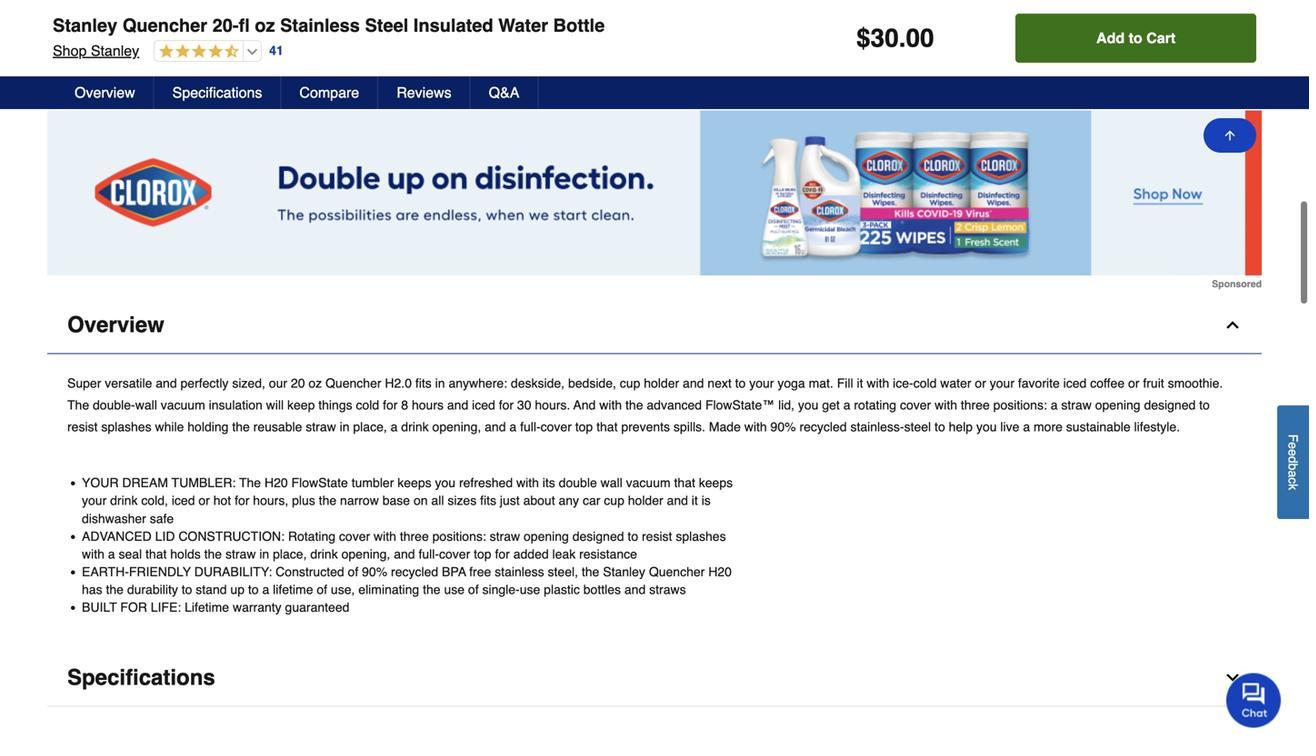 Task type: locate. For each thing, give the bounding box(es) containing it.
1 horizontal spatial designed
[[1145, 398, 1196, 412]]

overview up versatile
[[67, 312, 164, 337]]

0 horizontal spatial resist
[[67, 420, 98, 434]]

full-
[[520, 420, 541, 434], [419, 547, 439, 562]]

2 vertical spatial that
[[146, 547, 167, 562]]

a inside button
[[1286, 470, 1301, 478]]

full- up eliminating
[[419, 547, 439, 562]]

in up hours
[[435, 376, 445, 391]]

shop
[[53, 42, 87, 59]]

overview for bottommost overview button
[[67, 312, 164, 337]]

2 $ 30 .00 from the left
[[289, 15, 336, 41]]

2 keeps from the left
[[699, 476, 733, 490]]

the inside your dream tumbler: the h20 flowstate tumbler keeps you refreshed with its double wall vacuum that keeps your drink cold, iced or hot for hours, plus the narrow base on all sizes fits just about any car cup holder and it is dishwasher safe advanced lid construction: rotating cover with three positions: straw opening designed to resist splashes with a seal that holds the straw in place, drink opening, and full-cover top for added leak resistance earth-friendly durability: constructed of 90% recycled bpa free stainless steel, the stanley quencher h20 has the durability to stand up to a lifetime of use, eliminating the use of single-use plastic bottles and straws built for life: lifetime warranty guaranteed
[[239, 476, 261, 490]]

oz right 20
[[309, 376, 322, 391]]

stanley up shop stanley
[[53, 15, 117, 36]]

0 horizontal spatial 90%
[[362, 565, 388, 579]]

designed up lifestyle.
[[1145, 398, 1196, 412]]

2 .00 from the left
[[320, 18, 336, 31]]

opening, inside your dream tumbler: the h20 flowstate tumbler keeps you refreshed with its double wall vacuum that keeps your drink cold, iced or hot for hours, plus the narrow base on all sizes fits just about any car cup holder and it is dishwasher safe advanced lid construction: rotating cover with three positions: straw opening designed to resist splashes with a seal that holds the straw in place, drink opening, and full-cover top for added leak resistance earth-friendly durability: constructed of 90% recycled bpa free stainless steel, the stanley quencher h20 has the durability to stand up to a lifetime of use, eliminating the use of single-use plastic bottles and straws built for life: lifetime warranty guaranteed
[[342, 547, 390, 562]]

a up k
[[1286, 470, 1301, 478]]

1 vertical spatial cup
[[604, 494, 625, 508]]

added
[[514, 547, 549, 562]]

1 vertical spatial splashes
[[676, 529, 726, 544]]

.00
[[81, 18, 97, 31], [320, 18, 336, 31]]

quencher up 4.5 stars image
[[123, 15, 207, 36]]

1 vertical spatial place,
[[273, 547, 307, 562]]

iced left coffee
[[1064, 376, 1087, 391]]

h20 up 'hours,' at the left bottom of page
[[265, 476, 288, 490]]

designed
[[1145, 398, 1196, 412], [573, 529, 624, 544]]

1 vertical spatial 90%
[[362, 565, 388, 579]]

about
[[523, 494, 555, 508]]

that
[[597, 420, 618, 434], [674, 476, 696, 490], [146, 547, 167, 562]]

0 horizontal spatial in
[[259, 547, 269, 562]]

full- inside super versatile and perfectly sized, our 20 oz quencher h2.0 fits in anywhere: deskside, bedside, cup holder and next to your yoga mat. fill it with ice-cold water or your favorite iced coffee or fruit smoothie. the double-wall vacuum insulation will keep things cold for 8 hours and iced for 30 hours. and with the advanced flowstate™ lid, you get a rotating cover with three positions: a straw opening designed to resist splashes while holding the reusable straw in place, a drink opening, and a full-cover top that prevents spills. made with 90% recycled stainless-steel to help you live a more sustainable lifestyle.
[[520, 420, 541, 434]]

chevron down image
[[1224, 669, 1242, 687]]

1 horizontal spatial keeps
[[699, 476, 733, 490]]

double-
[[93, 398, 135, 412]]

fits up hours
[[416, 376, 432, 391]]

vacuum down prevents
[[626, 476, 671, 490]]

splashes inside your dream tumbler: the h20 flowstate tumbler keeps you refreshed with its double wall vacuum that keeps your drink cold, iced or hot for hours, plus the narrow base on all sizes fits just about any car cup holder and it is dishwasher safe advanced lid construction: rotating cover with three positions: straw opening designed to resist splashes with a seal that holds the straw in place, drink opening, and full-cover top for added leak resistance earth-friendly durability: constructed of 90% recycled bpa free stainless steel, the stanley quencher h20 has the durability to stand up to a lifetime of use, eliminating the use of single-use plastic bottles and straws built for life: lifetime warranty guaranteed
[[676, 529, 726, 544]]

on
[[414, 494, 428, 508]]

recycled inside your dream tumbler: the h20 flowstate tumbler keeps you refreshed with its double wall vacuum that keeps your drink cold, iced or hot for hours, plus the narrow base on all sizes fits just about any car cup holder and it is dishwasher safe advanced lid construction: rotating cover with three positions: straw opening designed to resist splashes with a seal that holds the straw in place, drink opening, and full-cover top for added leak resistance earth-friendly durability: constructed of 90% recycled bpa free stainless steel, the stanley quencher h20 has the durability to stand up to a lifetime of use, eliminating the use of single-use plastic bottles and straws built for life: lifetime warranty guaranteed
[[391, 565, 439, 579]]

mat.
[[809, 376, 834, 391]]

eliminating
[[359, 583, 419, 597]]

a down h2.0
[[391, 420, 398, 434]]

$ left the .
[[857, 24, 871, 53]]

fits down refreshed
[[480, 494, 497, 508]]

in down things
[[340, 420, 350, 434]]

1 vertical spatial overview
[[67, 312, 164, 337]]

1 horizontal spatial .00
[[320, 18, 336, 31]]

your left yoga
[[750, 376, 774, 391]]

.00 up shop stanley
[[81, 18, 97, 31]]

three inside super versatile and perfectly sized, our 20 oz quencher h2.0 fits in anywhere: deskside, bedside, cup holder and next to your yoga mat. fill it with ice-cold water or your favorite iced coffee or fruit smoothie. the double-wall vacuum insulation will keep things cold for 8 hours and iced for 30 hours. and with the advanced flowstate™ lid, you get a rotating cover with three positions: a straw opening designed to resist splashes while holding the reusable straw in place, a drink opening, and a full-cover top that prevents spills. made with 90% recycled stainless-steel to help you live a more sustainable lifestyle.
[[961, 398, 990, 412]]

overview for the top overview button
[[75, 84, 135, 101]]

0 horizontal spatial full-
[[419, 547, 439, 562]]

1 horizontal spatial three
[[961, 398, 990, 412]]

to inside add to cart button
[[1129, 30, 1143, 46]]

a right live
[[1023, 420, 1031, 434]]

up
[[230, 583, 245, 597]]

1 vertical spatial that
[[674, 476, 696, 490]]

it
[[857, 376, 864, 391], [692, 494, 698, 508]]

in
[[435, 376, 445, 391], [340, 420, 350, 434], [259, 547, 269, 562]]

that left prevents
[[597, 420, 618, 434]]

car
[[583, 494, 601, 508]]

designed up the resistance
[[573, 529, 624, 544]]

0 vertical spatial place,
[[353, 420, 387, 434]]

refreshed
[[459, 476, 513, 490]]

keeps up the on
[[398, 476, 432, 490]]

keeps up the is
[[699, 476, 733, 490]]

you
[[798, 398, 819, 412], [977, 420, 997, 434], [435, 476, 456, 490]]

1 horizontal spatial oz
[[309, 376, 322, 391]]

1 horizontal spatial wall
[[601, 476, 623, 490]]

drink
[[401, 420, 429, 434], [110, 494, 138, 508], [310, 547, 338, 562]]

cup right bedside,
[[620, 376, 641, 391]]

positions: down sizes
[[433, 529, 486, 544]]

specifications
[[173, 84, 262, 101], [67, 665, 215, 690]]

cold right things
[[356, 398, 379, 412]]

0 horizontal spatial drink
[[110, 494, 138, 508]]

top up free
[[474, 547, 492, 562]]

1 horizontal spatial it
[[857, 376, 864, 391]]

reviews
[[397, 84, 452, 101]]

1 horizontal spatial you
[[798, 398, 819, 412]]

straw up the added
[[490, 529, 520, 544]]

2 vertical spatial in
[[259, 547, 269, 562]]

specifications button
[[154, 76, 281, 109], [47, 650, 1262, 707]]

$ 30 . 00
[[857, 24, 935, 53]]

90% inside super versatile and perfectly sized, our 20 oz quencher h2.0 fits in anywhere: deskside, bedside, cup holder and next to your yoga mat. fill it with ice-cold water or your favorite iced coffee or fruit smoothie. the double-wall vacuum insulation will keep things cold for 8 hours and iced for 30 hours. and with the advanced flowstate™ lid, you get a rotating cover with three positions: a straw opening designed to resist splashes while holding the reusable straw in place, a drink opening, and a full-cover top that prevents spills. made with 90% recycled stainless-steel to help you live a more sustainable lifestyle.
[[771, 420, 796, 434]]

overview button up super versatile and perfectly sized, our 20 oz quencher h2.0 fits in anywhere: deskside, bedside, cup holder and next to your yoga mat. fill it with ice-cold water or your favorite iced coffee or fruit smoothie. the double-wall vacuum insulation will keep things cold for 8 hours and iced for 30 hours. and with the advanced flowstate™ lid, you get a rotating cover with three positions: a straw opening designed to resist splashes while holding the reusable straw in place, a drink opening, and a full-cover top that prevents spills. made with 90% recycled stainless-steel to help you live a more sustainable lifestyle. on the bottom
[[47, 297, 1262, 354]]

recycled down get
[[800, 420, 847, 434]]

1 vertical spatial quencher
[[326, 376, 382, 391]]

0 vertical spatial wall
[[135, 398, 157, 412]]

0 vertical spatial it
[[857, 376, 864, 391]]

free
[[469, 565, 491, 579]]

1 vertical spatial designed
[[573, 529, 624, 544]]

1 horizontal spatial place,
[[353, 420, 387, 434]]

in up durability:
[[259, 547, 269, 562]]

place, down h2.0
[[353, 420, 387, 434]]

0 vertical spatial quencher
[[123, 15, 207, 36]]

0 vertical spatial positions:
[[994, 398, 1048, 412]]

your down your
[[82, 494, 107, 508]]

0 vertical spatial opening
[[1096, 398, 1141, 412]]

straw up durability:
[[226, 547, 256, 562]]

stainless
[[495, 565, 544, 579]]

$ inside $ 9 .99
[[528, 18, 534, 31]]

positions:
[[994, 398, 1048, 412], [433, 529, 486, 544]]

wall inside super versatile and perfectly sized, our 20 oz quencher h2.0 fits in anywhere: deskside, bedside, cup holder and next to your yoga mat. fill it with ice-cold water or your favorite iced coffee or fruit smoothie. the double-wall vacuum insulation will keep things cold for 8 hours and iced for 30 hours. and with the advanced flowstate™ lid, you get a rotating cover with three positions: a straw opening designed to resist splashes while holding the reusable straw in place, a drink opening, and a full-cover top that prevents spills. made with 90% recycled stainless-steel to help you live a more sustainable lifestyle.
[[135, 398, 157, 412]]

a up warranty
[[262, 583, 269, 597]]

1 vertical spatial drink
[[110, 494, 138, 508]]

lid,
[[779, 398, 795, 412]]

opening
[[1096, 398, 1141, 412], [524, 529, 569, 544]]

dishwasher
[[82, 511, 146, 526]]

0 horizontal spatial iced
[[172, 494, 195, 508]]

you inside your dream tumbler: the h20 flowstate tumbler keeps you refreshed with its double wall vacuum that keeps your drink cold, iced or hot for hours, plus the narrow base on all sizes fits just about any car cup holder and it is dishwasher safe advanced lid construction: rotating cover with three positions: straw opening designed to resist splashes with a seal that holds the straw in place, drink opening, and full-cover top for added leak resistance earth-friendly durability: constructed of 90% recycled bpa free stainless steel, the stanley quencher h20 has the durability to stand up to a lifetime of use, eliminating the use of single-use plastic bottles and straws built for life: lifetime warranty guaranteed
[[435, 476, 456, 490]]

2 horizontal spatial quencher
[[649, 565, 705, 579]]

20-
[[212, 15, 239, 36]]

opening inside super versatile and perfectly sized, our 20 oz quencher h2.0 fits in anywhere: deskside, bedside, cup holder and next to your yoga mat. fill it with ice-cold water or your favorite iced coffee or fruit smoothie. the double-wall vacuum insulation will keep things cold for 8 hours and iced for 30 hours. and with the advanced flowstate™ lid, you get a rotating cover with three positions: a straw opening designed to resist splashes while holding the reusable straw in place, a drink opening, and a full-cover top that prevents spills. made with 90% recycled stainless-steel to help you live a more sustainable lifestyle.
[[1096, 398, 1141, 412]]

you right lid,
[[798, 398, 819, 412]]

your left the favorite
[[990, 376, 1015, 391]]

splashes down the is
[[676, 529, 726, 544]]

1 vertical spatial recycled
[[391, 565, 439, 579]]

cup right car
[[604, 494, 625, 508]]

0 horizontal spatial it
[[692, 494, 698, 508]]

1 vertical spatial specifications button
[[47, 650, 1262, 707]]

built
[[82, 600, 117, 615]]

1 horizontal spatial drink
[[310, 547, 338, 562]]

or right the water in the right bottom of the page
[[975, 376, 987, 391]]

with right and on the bottom of page
[[600, 398, 622, 412]]

1 vertical spatial it
[[692, 494, 698, 508]]

versatile
[[105, 376, 152, 391]]

0 horizontal spatial fits
[[416, 376, 432, 391]]

wall down versatile
[[135, 398, 157, 412]]

0 horizontal spatial $ 30 .00
[[49, 15, 97, 41]]

e up b
[[1286, 449, 1301, 456]]

water
[[941, 376, 972, 391]]

of up the guaranteed
[[317, 583, 327, 597]]

0 vertical spatial opening,
[[432, 420, 481, 434]]

1 horizontal spatial fits
[[480, 494, 497, 508]]

the up prevents
[[626, 398, 643, 412]]

iced down the tumbler:
[[172, 494, 195, 508]]

it left the is
[[692, 494, 698, 508]]

deskside,
[[511, 376, 565, 391]]

0 vertical spatial fits
[[416, 376, 432, 391]]

compare
[[300, 84, 359, 101]]

in inside your dream tumbler: the h20 flowstate tumbler keeps you refreshed with its double wall vacuum that keeps your drink cold, iced or hot for hours, plus the narrow base on all sizes fits just about any car cup holder and it is dishwasher safe advanced lid construction: rotating cover with three positions: straw opening designed to resist splashes with a seal that holds the straw in place, drink opening, and full-cover top for added leak resistance earth-friendly durability: constructed of 90% recycled bpa free stainless steel, the stanley quencher h20 has the durability to stand up to a lifetime of use, eliminating the use of single-use plastic bottles and straws built for life: lifetime warranty guaranteed
[[259, 547, 269, 562]]

0 horizontal spatial place,
[[273, 547, 307, 562]]

0 horizontal spatial opening
[[524, 529, 569, 544]]

0 vertical spatial three
[[961, 398, 990, 412]]

the up bottles
[[582, 565, 600, 579]]

1 vertical spatial opening
[[524, 529, 569, 544]]

cup
[[620, 376, 641, 391], [604, 494, 625, 508]]

three
[[961, 398, 990, 412], [400, 529, 429, 544]]

cover up steel at the bottom right of the page
[[900, 398, 931, 412]]

get
[[822, 398, 840, 412]]

just
[[500, 494, 520, 508]]

to left stand
[[182, 583, 192, 597]]

yoga
[[778, 376, 806, 391]]

recycled up eliminating
[[391, 565, 439, 579]]

e up "d"
[[1286, 442, 1301, 449]]

your inside your dream tumbler: the h20 flowstate tumbler keeps you refreshed with its double wall vacuum that keeps your drink cold, iced or hot for hours, plus the narrow base on all sizes fits just about any car cup holder and it is dishwasher safe advanced lid construction: rotating cover with three positions: straw opening designed to resist splashes with a seal that holds the straw in place, drink opening, and full-cover top for added leak resistance earth-friendly durability: constructed of 90% recycled bpa free stainless steel, the stanley quencher h20 has the durability to stand up to a lifetime of use, eliminating the use of single-use plastic bottles and straws built for life: lifetime warranty guaranteed
[[82, 494, 107, 508]]

steel
[[905, 420, 931, 434]]

a up more
[[1051, 398, 1058, 412]]

f
[[1286, 434, 1301, 442]]

warranty
[[233, 600, 282, 615]]

1 vertical spatial three
[[400, 529, 429, 544]]

$ left .99
[[528, 18, 534, 31]]

1 horizontal spatial of
[[348, 565, 359, 579]]

advanced
[[647, 398, 702, 412]]

water
[[499, 15, 548, 36]]

1 use from the left
[[444, 583, 465, 597]]

construction:
[[179, 529, 285, 544]]

1 horizontal spatial full-
[[520, 420, 541, 434]]

$ 30 .00 up compare
[[289, 15, 336, 41]]

opening up the added
[[524, 529, 569, 544]]

2 horizontal spatial of
[[468, 583, 479, 597]]

.99
[[546, 18, 560, 31]]

hours.
[[535, 398, 571, 412]]

that up friendly
[[146, 547, 167, 562]]

overview down shop stanley
[[75, 84, 135, 101]]

oz right fl
[[255, 15, 275, 36]]

0 horizontal spatial .00
[[81, 18, 97, 31]]

holder inside super versatile and perfectly sized, our 20 oz quencher h2.0 fits in anywhere: deskside, bedside, cup holder and next to your yoga mat. fill it with ice-cold water or your favorite iced coffee or fruit smoothie. the double-wall vacuum insulation will keep things cold for 8 hours and iced for 30 hours. and with the advanced flowstate™ lid, you get a rotating cover with three positions: a straw opening designed to resist splashes while holding the reusable straw in place, a drink opening, and a full-cover top that prevents spills. made with 90% recycled stainless-steel to help you live a more sustainable lifestyle.
[[644, 376, 680, 391]]

0 vertical spatial top
[[575, 420, 593, 434]]

and
[[156, 376, 177, 391], [683, 376, 704, 391], [447, 398, 469, 412], [485, 420, 506, 434], [667, 494, 688, 508], [394, 547, 415, 562], [625, 583, 646, 597]]

the inside super versatile and perfectly sized, our 20 oz quencher h2.0 fits in anywhere: deskside, bedside, cup holder and next to your yoga mat. fill it with ice-cold water or your favorite iced coffee or fruit smoothie. the double-wall vacuum insulation will keep things cold for 8 hours and iced for 30 hours. and with the advanced flowstate™ lid, you get a rotating cover with three positions: a straw opening designed to resist splashes while holding the reusable straw in place, a drink opening, and a full-cover top that prevents spills. made with 90% recycled stainless-steel to help you live a more sustainable lifestyle.
[[67, 398, 89, 412]]

fill
[[837, 376, 854, 391]]

0 vertical spatial cup
[[620, 376, 641, 391]]

compare button
[[281, 76, 379, 109]]

1 vertical spatial positions:
[[433, 529, 486, 544]]

2 horizontal spatial iced
[[1064, 376, 1087, 391]]

specifications down 4.5 stars image
[[173, 84, 262, 101]]

quencher up straws
[[649, 565, 705, 579]]

chat invite button image
[[1227, 673, 1282, 728]]

spills.
[[674, 420, 706, 434]]

0 vertical spatial vacuum
[[161, 398, 205, 412]]

h20 down the is
[[709, 565, 732, 579]]

hours
[[412, 398, 444, 412]]

fl
[[239, 15, 250, 36]]

1 horizontal spatial positions:
[[994, 398, 1048, 412]]

0 vertical spatial 90%
[[771, 420, 796, 434]]

1 vertical spatial resist
[[642, 529, 672, 544]]

splashes inside super versatile and perfectly sized, our 20 oz quencher h2.0 fits in anywhere: deskside, bedside, cup holder and next to your yoga mat. fill it with ice-cold water or your favorite iced coffee or fruit smoothie. the double-wall vacuum insulation will keep things cold for 8 hours and iced for 30 hours. and with the advanced flowstate™ lid, you get a rotating cover with three positions: a straw opening designed to resist splashes while holding the reusable straw in place, a drink opening, and a full-cover top that prevents spills. made with 90% recycled stainless-steel to help you live a more sustainable lifestyle.
[[101, 420, 152, 434]]

use down bpa
[[444, 583, 465, 597]]

with down the water in the right bottom of the page
[[935, 398, 958, 412]]

4.5 stars image
[[155, 44, 239, 60]]

for right hot
[[235, 494, 250, 508]]

0 vertical spatial overview
[[75, 84, 135, 101]]

recycled
[[800, 420, 847, 434], [391, 565, 439, 579]]

0 horizontal spatial keeps
[[398, 476, 432, 490]]

of
[[348, 565, 359, 579], [317, 583, 327, 597], [468, 583, 479, 597]]

f e e d b a c k button
[[1278, 405, 1310, 519]]

that down spills.
[[674, 476, 696, 490]]

0 horizontal spatial wall
[[135, 398, 157, 412]]

opening,
[[432, 420, 481, 434], [342, 547, 390, 562]]

drink down rotating
[[310, 547, 338, 562]]

1 horizontal spatial 90%
[[771, 420, 796, 434]]

0 horizontal spatial three
[[400, 529, 429, 544]]

or down the tumbler:
[[199, 494, 210, 508]]

1 vertical spatial top
[[474, 547, 492, 562]]

designed inside super versatile and perfectly sized, our 20 oz quencher h2.0 fits in anywhere: deskside, bedside, cup holder and next to your yoga mat. fill it with ice-cold water or your favorite iced coffee or fruit smoothie. the double-wall vacuum insulation will keep things cold for 8 hours and iced for 30 hours. and with the advanced flowstate™ lid, you get a rotating cover with three positions: a straw opening designed to resist splashes while holding the reusable straw in place, a drink opening, and a full-cover top that prevents spills. made with 90% recycled stainless-steel to help you live a more sustainable lifestyle.
[[1145, 398, 1196, 412]]

is
[[702, 494, 711, 508]]

cover down hours.
[[541, 420, 572, 434]]

vacuum inside your dream tumbler: the h20 flowstate tumbler keeps you refreshed with its double wall vacuum that keeps your drink cold, iced or hot for hours, plus the narrow base on all sizes fits just about any car cup holder and it is dishwasher safe advanced lid construction: rotating cover with three positions: straw opening designed to resist splashes with a seal that holds the straw in place, drink opening, and full-cover top for added leak resistance earth-friendly durability: constructed of 90% recycled bpa free stainless steel, the stanley quencher h20 has the durability to stand up to a lifetime of use, eliminating the use of single-use plastic bottles and straws built for life: lifetime warranty guaranteed
[[626, 476, 671, 490]]

opening down coffee
[[1096, 398, 1141, 412]]

or
[[975, 376, 987, 391], [1129, 376, 1140, 391], [199, 494, 210, 508]]

you left live
[[977, 420, 997, 434]]

place, up constructed
[[273, 547, 307, 562]]

positions: inside super versatile and perfectly sized, our 20 oz quencher h2.0 fits in anywhere: deskside, bedside, cup holder and next to your yoga mat. fill it with ice-cold water or your favorite iced coffee or fruit smoothie. the double-wall vacuum insulation will keep things cold for 8 hours and iced for 30 hours. and with the advanced flowstate™ lid, you get a rotating cover with three positions: a straw opening designed to resist splashes while holding the reusable straw in place, a drink opening, and a full-cover top that prevents spills. made with 90% recycled stainless-steel to help you live a more sustainable lifestyle.
[[994, 398, 1048, 412]]

top down and on the bottom of page
[[575, 420, 593, 434]]

designed inside your dream tumbler: the h20 flowstate tumbler keeps you refreshed with its double wall vacuum that keeps your drink cold, iced or hot for hours, plus the narrow base on all sizes fits just about any car cup holder and it is dishwasher safe advanced lid construction: rotating cover with three positions: straw opening designed to resist splashes with a seal that holds the straw in place, drink opening, and full-cover top for added leak resistance earth-friendly durability: constructed of 90% recycled bpa free stainless steel, the stanley quencher h20 has the durability to stand up to a lifetime of use, eliminating the use of single-use plastic bottles and straws built for life: lifetime warranty guaranteed
[[573, 529, 624, 544]]

seal
[[119, 547, 142, 562]]

0 vertical spatial drink
[[401, 420, 429, 434]]

super versatile and perfectly sized, our 20 oz quencher h2.0 fits in anywhere: deskside, bedside, cup holder and next to your yoga mat. fill it with ice-cold water or your favorite iced coffee or fruit smoothie. the double-wall vacuum insulation will keep things cold for 8 hours and iced for 30 hours. and with the advanced flowstate™ lid, you get a rotating cover with three positions: a straw opening designed to resist splashes while holding the reusable straw in place, a drink opening, and a full-cover top that prevents spills. made with 90% recycled stainless-steel to help you live a more sustainable lifestyle.
[[67, 376, 1223, 434]]

0 horizontal spatial your
[[82, 494, 107, 508]]

drink up dishwasher
[[110, 494, 138, 508]]

use down stainless on the left
[[520, 583, 540, 597]]

1 $ 30 .00 from the left
[[49, 15, 97, 41]]

0 vertical spatial holder
[[644, 376, 680, 391]]

2 vertical spatial iced
[[172, 494, 195, 508]]

1 horizontal spatial opening
[[1096, 398, 1141, 412]]

0 vertical spatial in
[[435, 376, 445, 391]]

to left help
[[935, 420, 946, 434]]

30
[[55, 15, 81, 41], [295, 15, 320, 41], [871, 24, 899, 53], [517, 398, 532, 412]]

it right "fill"
[[857, 376, 864, 391]]

0 horizontal spatial positions:
[[433, 529, 486, 544]]

holder
[[644, 376, 680, 391], [628, 494, 664, 508]]

keeps
[[398, 476, 432, 490], [699, 476, 733, 490]]

1 horizontal spatial the
[[239, 476, 261, 490]]

0 vertical spatial the
[[67, 398, 89, 412]]

or left fruit
[[1129, 376, 1140, 391]]

opening, down hours
[[432, 420, 481, 434]]

drink down "8"
[[401, 420, 429, 434]]

a down advanced
[[108, 547, 115, 562]]

1 vertical spatial full-
[[419, 547, 439, 562]]

specifications down the for
[[67, 665, 215, 690]]

with down the base
[[374, 529, 396, 544]]

opening inside your dream tumbler: the h20 flowstate tumbler keeps you refreshed with its double wall vacuum that keeps your drink cold, iced or hot for hours, plus the narrow base on all sizes fits just about any car cup holder and it is dishwasher safe advanced lid construction: rotating cover with three positions: straw opening designed to resist splashes with a seal that holds the straw in place, drink opening, and full-cover top for added leak resistance earth-friendly durability: constructed of 90% recycled bpa free stainless steel, the stanley quencher h20 has the durability to stand up to a lifetime of use, eliminating the use of single-use plastic bottles and straws built for life: lifetime warranty guaranteed
[[524, 529, 569, 544]]

stanley down the resistance
[[603, 565, 646, 579]]

0 horizontal spatial cold
[[356, 398, 379, 412]]

2 vertical spatial quencher
[[649, 565, 705, 579]]

1 vertical spatial holder
[[628, 494, 664, 508]]

1 vertical spatial h20
[[709, 565, 732, 579]]

live
[[1001, 420, 1020, 434]]

1 horizontal spatial $ 30 .00
[[289, 15, 336, 41]]

1 vertical spatial in
[[340, 420, 350, 434]]

smoothie.
[[1168, 376, 1223, 391]]

the up 'hours,' at the left bottom of page
[[239, 476, 261, 490]]

2 use from the left
[[520, 583, 540, 597]]

0 vertical spatial full-
[[520, 420, 541, 434]]

resistance
[[579, 547, 637, 562]]



Task type: vqa. For each thing, say whether or not it's contained in the screenshot.
$ 299 .00
no



Task type: describe. For each thing, give the bounding box(es) containing it.
use,
[[331, 583, 355, 597]]

1 vertical spatial specifications
[[67, 665, 215, 690]]

anywhere:
[[449, 376, 508, 391]]

30 inside super versatile and perfectly sized, our 20 oz quencher h2.0 fits in anywhere: deskside, bedside, cup holder and next to your yoga mat. fill it with ice-cold water or your favorite iced coffee or fruit smoothie. the double-wall vacuum insulation will keep things cold for 8 hours and iced for 30 hours. and with the advanced flowstate™ lid, you get a rotating cover with three positions: a straw opening designed to resist splashes while holding the reusable straw in place, a drink opening, and a full-cover top that prevents spills. made with 90% recycled stainless-steel to help you live a more sustainable lifestyle.
[[517, 398, 532, 412]]

fits inside your dream tumbler: the h20 flowstate tumbler keeps you refreshed with its double wall vacuum that keeps your drink cold, iced or hot for hours, plus the narrow base on all sizes fits just about any car cup holder and it is dishwasher safe advanced lid construction: rotating cover with three positions: straw opening designed to resist splashes with a seal that holds the straw in place, drink opening, and full-cover top for added leak resistance earth-friendly durability: constructed of 90% recycled bpa free stainless steel, the stanley quencher h20 has the durability to stand up to a lifetime of use, eliminating the use of single-use plastic bottles and straws built for life: lifetime warranty guaranteed
[[480, 494, 497, 508]]

oz inside super versatile and perfectly sized, our 20 oz quencher h2.0 fits in anywhere: deskside, bedside, cup holder and next to your yoga mat. fill it with ice-cold water or your favorite iced coffee or fruit smoothie. the double-wall vacuum insulation will keep things cold for 8 hours and iced for 30 hours. and with the advanced flowstate™ lid, you get a rotating cover with three positions: a straw opening designed to resist splashes while holding the reusable straw in place, a drink opening, and a full-cover top that prevents spills. made with 90% recycled stainless-steel to help you live a more sustainable lifestyle.
[[309, 376, 322, 391]]

top inside super versatile and perfectly sized, our 20 oz quencher h2.0 fits in anywhere: deskside, bedside, cup holder and next to your yoga mat. fill it with ice-cold water or your favorite iced coffee or fruit smoothie. the double-wall vacuum insulation will keep things cold for 8 hours and iced for 30 hours. and with the advanced flowstate™ lid, you get a rotating cover with three positions: a straw opening designed to resist splashes while holding the reusable straw in place, a drink opening, and a full-cover top that prevents spills. made with 90% recycled stainless-steel to help you live a more sustainable lifestyle.
[[575, 420, 593, 434]]

arrow up image
[[1223, 128, 1238, 143]]

double
[[559, 476, 597, 490]]

vacuum inside super versatile and perfectly sized, our 20 oz quencher h2.0 fits in anywhere: deskside, bedside, cup holder and next to your yoga mat. fill it with ice-cold water or your favorite iced coffee or fruit smoothie. the double-wall vacuum insulation will keep things cold for 8 hours and iced for 30 hours. and with the advanced flowstate™ lid, you get a rotating cover with three positions: a straw opening designed to resist splashes while holding the reusable straw in place, a drink opening, and a full-cover top that prevents spills. made with 90% recycled stainless-steel to help you live a more sustainable lifestyle.
[[161, 398, 205, 412]]

reusable
[[253, 420, 302, 434]]

h2.0
[[385, 376, 412, 391]]

opening, inside super versatile and perfectly sized, our 20 oz quencher h2.0 fits in anywhere: deskside, bedside, cup holder and next to your yoga mat. fill it with ice-cold water or your favorite iced coffee or fruit smoothie. the double-wall vacuum insulation will keep things cold for 8 hours and iced for 30 hours. and with the advanced flowstate™ lid, you get a rotating cover with three positions: a straw opening designed to resist splashes while holding the reusable straw in place, a drink opening, and a full-cover top that prevents spills. made with 90% recycled stainless-steel to help you live a more sustainable lifestyle.
[[432, 420, 481, 434]]

0 vertical spatial specifications button
[[154, 76, 281, 109]]

k
[[1286, 484, 1301, 490]]

1 horizontal spatial iced
[[472, 398, 495, 412]]

constructed
[[276, 565, 344, 579]]

steel
[[365, 15, 409, 36]]

perfectly
[[181, 376, 229, 391]]

its
[[543, 476, 555, 490]]

to down smoothie.
[[1200, 398, 1210, 412]]

1 vertical spatial stanley
[[91, 42, 139, 59]]

30 right fl
[[295, 15, 320, 41]]

lifestyle.
[[1135, 420, 1181, 434]]

30 up shop
[[55, 15, 81, 41]]

add to cart
[[1097, 30, 1176, 46]]

plus
[[292, 494, 315, 508]]

while
[[155, 420, 184, 434]]

the right eliminating
[[423, 583, 441, 597]]

safe
[[150, 511, 174, 526]]

f e e d b a c k
[[1286, 434, 1301, 490]]

narrow
[[340, 494, 379, 508]]

0 vertical spatial stanley
[[53, 15, 117, 36]]

1 horizontal spatial or
[[975, 376, 987, 391]]

chevron up image
[[1224, 316, 1242, 334]]

friendly
[[129, 565, 191, 579]]

base
[[383, 494, 410, 508]]

a down "deskside,"
[[510, 420, 517, 434]]

will
[[266, 398, 284, 412]]

flowstate™
[[706, 398, 775, 412]]

1 .00 from the left
[[81, 18, 97, 31]]

all
[[431, 494, 444, 508]]

insulation
[[209, 398, 263, 412]]

stainless-
[[851, 420, 905, 434]]

0 horizontal spatial quencher
[[123, 15, 207, 36]]

cover down narrow
[[339, 529, 370, 544]]

the down construction:
[[204, 547, 222, 562]]

lifetime
[[273, 583, 313, 597]]

0 horizontal spatial h20
[[265, 476, 288, 490]]

0 horizontal spatial oz
[[255, 15, 275, 36]]

that inside super versatile and perfectly sized, our 20 oz quencher h2.0 fits in anywhere: deskside, bedside, cup holder and next to your yoga mat. fill it with ice-cold water or your favorite iced coffee or fruit smoothie. the double-wall vacuum insulation will keep things cold for 8 hours and iced for 30 hours. and with the advanced flowstate™ lid, you get a rotating cover with three positions: a straw opening designed to resist splashes while holding the reusable straw in place, a drink opening, and a full-cover top that prevents spills. made with 90% recycled stainless-steel to help you live a more sustainable lifestyle.
[[597, 420, 618, 434]]

more
[[1034, 420, 1063, 434]]

$ up shop
[[49, 18, 55, 31]]

super
[[67, 376, 101, 391]]

help
[[949, 420, 973, 434]]

0 vertical spatial specifications
[[173, 84, 262, 101]]

2 horizontal spatial your
[[990, 376, 1015, 391]]

bottle
[[553, 15, 605, 36]]

b
[[1286, 463, 1301, 470]]

your dream tumbler: the h20 flowstate tumbler keeps you refreshed with its double wall vacuum that keeps your drink cold, iced or hot for hours, plus the narrow base on all sizes fits just about any car cup holder and it is dishwasher safe advanced lid construction: rotating cover with three positions: straw opening designed to resist splashes with a seal that holds the straw in place, drink opening, and full-cover top for added leak resistance earth-friendly durability: constructed of 90% recycled bpa free stainless steel, the stanley quencher h20 has the durability to stand up to a lifetime of use, eliminating the use of single-use plastic bottles and straws built for life: lifetime warranty guaranteed
[[82, 476, 733, 615]]

durability:
[[194, 565, 272, 579]]

to right next
[[735, 376, 746, 391]]

reviews button
[[379, 76, 471, 109]]

rotating
[[288, 529, 336, 544]]

add to cart button
[[1016, 14, 1257, 63]]

2 horizontal spatial in
[[435, 376, 445, 391]]

tumbler
[[352, 476, 394, 490]]

recycled inside super versatile and perfectly sized, our 20 oz quencher h2.0 fits in anywhere: deskside, bedside, cup holder and next to your yoga mat. fill it with ice-cold water or your favorite iced coffee or fruit smoothie. the double-wall vacuum insulation will keep things cold for 8 hours and iced for 30 hours. and with the advanced flowstate™ lid, you get a rotating cover with three positions: a straw opening designed to resist splashes while holding the reusable straw in place, a drink opening, and a full-cover top that prevents spills. made with 90% recycled stainless-steel to help you live a more sustainable lifestyle.
[[800, 420, 847, 434]]

d
[[1286, 456, 1301, 463]]

earth-
[[82, 565, 129, 579]]

guaranteed
[[285, 600, 350, 615]]

cup inside super versatile and perfectly sized, our 20 oz quencher h2.0 fits in anywhere: deskside, bedside, cup holder and next to your yoga mat. fill it with ice-cold water or your favorite iced coffee or fruit smoothie. the double-wall vacuum insulation will keep things cold for 8 hours and iced for 30 hours. and with the advanced flowstate™ lid, you get a rotating cover with three positions: a straw opening designed to resist splashes while holding the reusable straw in place, a drink opening, and a full-cover top that prevents spills. made with 90% recycled stainless-steel to help you live a more sustainable lifestyle.
[[620, 376, 641, 391]]

full- inside your dream tumbler: the h20 flowstate tumbler keeps you refreshed with its double wall vacuum that keeps your drink cold, iced or hot for hours, plus the narrow base on all sizes fits just about any car cup holder and it is dishwasher safe advanced lid construction: rotating cover with three positions: straw opening designed to resist splashes with a seal that holds the straw in place, drink opening, and full-cover top for added leak resistance earth-friendly durability: constructed of 90% recycled bpa free stainless steel, the stanley quencher h20 has the durability to stand up to a lifetime of use, eliminating the use of single-use plastic bottles and straws built for life: lifetime warranty guaranteed
[[419, 547, 439, 562]]

stanley quencher 20-fl oz stainless steel insulated water bottle
[[53, 15, 605, 36]]

0 vertical spatial iced
[[1064, 376, 1087, 391]]

quencher inside super versatile and perfectly sized, our 20 oz quencher h2.0 fits in anywhere: deskside, bedside, cup holder and next to your yoga mat. fill it with ice-cold water or your favorite iced coffee or fruit smoothie. the double-wall vacuum insulation will keep things cold for 8 hours and iced for 30 hours. and with the advanced flowstate™ lid, you get a rotating cover with three positions: a straw opening designed to resist splashes while holding the reusable straw in place, a drink opening, and a full-cover top that prevents spills. made with 90% recycled stainless-steel to help you live a more sustainable lifestyle.
[[326, 376, 382, 391]]

$ right fl
[[289, 18, 295, 31]]

wall inside your dream tumbler: the h20 flowstate tumbler keeps you refreshed with its double wall vacuum that keeps your drink cold, iced or hot for hours, plus the narrow base on all sizes fits just about any car cup holder and it is dishwasher safe advanced lid construction: rotating cover with three positions: straw opening designed to resist splashes with a seal that holds the straw in place, drink opening, and full-cover top for added leak resistance earth-friendly durability: constructed of 90% recycled bpa free stainless steel, the stanley quencher h20 has the durability to stand up to a lifetime of use, eliminating the use of single-use plastic bottles and straws built for life: lifetime warranty guaranteed
[[601, 476, 623, 490]]

holder inside your dream tumbler: the h20 flowstate tumbler keeps you refreshed with its double wall vacuum that keeps your drink cold, iced or hot for hours, plus the narrow base on all sizes fits just about any car cup holder and it is dishwasher safe advanced lid construction: rotating cover with three positions: straw opening designed to resist splashes with a seal that holds the straw in place, drink opening, and full-cover top for added leak resistance earth-friendly durability: constructed of 90% recycled bpa free stainless steel, the stanley quencher h20 has the durability to stand up to a lifetime of use, eliminating the use of single-use plastic bottles and straws built for life: lifetime warranty guaranteed
[[628, 494, 664, 508]]

the down flowstate
[[319, 494, 337, 508]]

for left "8"
[[383, 398, 398, 412]]

lid
[[155, 529, 175, 544]]

for up stainless on the left
[[495, 547, 510, 562]]

2 e from the top
[[1286, 449, 1301, 456]]

leak
[[553, 547, 576, 562]]

a right get
[[844, 398, 851, 412]]

with up rotating
[[867, 376, 890, 391]]

0 horizontal spatial that
[[146, 547, 167, 562]]

insulated
[[414, 15, 493, 36]]

lifetime
[[185, 600, 229, 615]]

cover up bpa
[[439, 547, 470, 562]]

single-
[[482, 583, 520, 597]]

90% inside your dream tumbler: the h20 flowstate tumbler keeps you refreshed with its double wall vacuum that keeps your drink cold, iced or hot for hours, plus the narrow base on all sizes fits just about any car cup holder and it is dishwasher safe advanced lid construction: rotating cover with three positions: straw opening designed to resist splashes with a seal that holds the straw in place, drink opening, and full-cover top for added leak resistance earth-friendly durability: constructed of 90% recycled bpa free stainless steel, the stanley quencher h20 has the durability to stand up to a lifetime of use, eliminating the use of single-use plastic bottles and straws built for life: lifetime warranty guaranteed
[[362, 565, 388, 579]]

has
[[82, 583, 102, 597]]

hot
[[213, 494, 231, 508]]

cold,
[[141, 494, 168, 508]]

rotating
[[854, 398, 897, 412]]

things
[[319, 398, 353, 412]]

straw down things
[[306, 420, 336, 434]]

sustainable
[[1067, 420, 1131, 434]]

quencher inside your dream tumbler: the h20 flowstate tumbler keeps you refreshed with its double wall vacuum that keeps your drink cold, iced or hot for hours, plus the narrow base on all sizes fits just about any car cup holder and it is dishwasher safe advanced lid construction: rotating cover with three positions: straw opening designed to resist splashes with a seal that holds the straw in place, drink opening, and full-cover top for added leak resistance earth-friendly durability: constructed of 90% recycled bpa free stainless steel, the stanley quencher h20 has the durability to stand up to a lifetime of use, eliminating the use of single-use plastic bottles and straws built for life: lifetime warranty guaranteed
[[649, 565, 705, 579]]

8
[[401, 398, 408, 412]]

the down insulation
[[232, 420, 250, 434]]

steel,
[[548, 565, 578, 579]]

advertisement region
[[47, 111, 1262, 290]]

straw up sustainable
[[1062, 398, 1092, 412]]

it inside your dream tumbler: the h20 flowstate tumbler keeps you refreshed with its double wall vacuum that keeps your drink cold, iced or hot for hours, plus the narrow base on all sizes fits just about any car cup holder and it is dishwasher safe advanced lid construction: rotating cover with three positions: straw opening designed to resist splashes with a seal that holds the straw in place, drink opening, and full-cover top for added leak resistance earth-friendly durability: constructed of 90% recycled bpa free stainless steel, the stanley quencher h20 has the durability to stand up to a lifetime of use, eliminating the use of single-use plastic bottles and straws built for life: lifetime warranty guaranteed
[[692, 494, 698, 508]]

resist inside super versatile and perfectly sized, our 20 oz quencher h2.0 fits in anywhere: deskside, bedside, cup holder and next to your yoga mat. fill it with ice-cold water or your favorite iced coffee or fruit smoothie. the double-wall vacuum insulation will keep things cold for 8 hours and iced for 30 hours. and with the advanced flowstate™ lid, you get a rotating cover with three positions: a straw opening designed to resist splashes while holding the reusable straw in place, a drink opening, and a full-cover top that prevents spills. made with 90% recycled stainless-steel to help you live a more sustainable lifestyle.
[[67, 420, 98, 434]]

prevents
[[621, 420, 670, 434]]

stanley inside your dream tumbler: the h20 flowstate tumbler keeps you refreshed with its double wall vacuum that keeps your drink cold, iced or hot for hours, plus the narrow base on all sizes fits just about any car cup holder and it is dishwasher safe advanced lid construction: rotating cover with three positions: straw opening designed to resist splashes with a seal that holds the straw in place, drink opening, and full-cover top for added leak resistance earth-friendly durability: constructed of 90% recycled bpa free stainless steel, the stanley quencher h20 has the durability to stand up to a lifetime of use, eliminating the use of single-use plastic bottles and straws built for life: lifetime warranty guaranteed
[[603, 565, 646, 579]]

our
[[269, 376, 287, 391]]

bpa
[[442, 565, 466, 579]]

drink inside super versatile and perfectly sized, our 20 oz quencher h2.0 fits in anywhere: deskside, bedside, cup holder and next to your yoga mat. fill it with ice-cold water or your favorite iced coffee or fruit smoothie. the double-wall vacuum insulation will keep things cold for 8 hours and iced for 30 hours. and with the advanced flowstate™ lid, you get a rotating cover with three positions: a straw opening designed to resist splashes while holding the reusable straw in place, a drink opening, and a full-cover top that prevents spills. made with 90% recycled stainless-steel to help you live a more sustainable lifestyle.
[[401, 420, 429, 434]]

straws
[[649, 583, 686, 597]]

holding
[[188, 420, 229, 434]]

with down 'flowstate™'
[[745, 420, 767, 434]]

any
[[559, 494, 579, 508]]

next
[[708, 376, 732, 391]]

keep
[[287, 398, 315, 412]]

top inside your dream tumbler: the h20 flowstate tumbler keeps you refreshed with its double wall vacuum that keeps your drink cold, iced or hot for hours, plus the narrow base on all sizes fits just about any car cup holder and it is dishwasher safe advanced lid construction: rotating cover with three positions: straw opening designed to resist splashes with a seal that holds the straw in place, drink opening, and full-cover top for added leak resistance earth-friendly durability: constructed of 90% recycled bpa free stainless steel, the stanley quencher h20 has the durability to stand up to a lifetime of use, eliminating the use of single-use plastic bottles and straws built for life: lifetime warranty guaranteed
[[474, 547, 492, 562]]

it inside super versatile and perfectly sized, our 20 oz quencher h2.0 fits in anywhere: deskside, bedside, cup holder and next to your yoga mat. fill it with ice-cold water or your favorite iced coffee or fruit smoothie. the double-wall vacuum insulation will keep things cold for 8 hours and iced for 30 hours. and with the advanced flowstate™ lid, you get a rotating cover with three positions: a straw opening designed to resist splashes while holding the reusable straw in place, a drink opening, and a full-cover top that prevents spills. made with 90% recycled stainless-steel to help you live a more sustainable lifestyle.
[[857, 376, 864, 391]]

advanced
[[82, 529, 152, 544]]

fruit
[[1144, 376, 1165, 391]]

2 horizontal spatial or
[[1129, 376, 1140, 391]]

holds
[[170, 547, 201, 562]]

.
[[899, 24, 906, 53]]

iced inside your dream tumbler: the h20 flowstate tumbler keeps you refreshed with its double wall vacuum that keeps your drink cold, iced or hot for hours, plus the narrow base on all sizes fits just about any car cup holder and it is dishwasher safe advanced lid construction: rotating cover with three positions: straw opening designed to resist splashes with a seal that holds the straw in place, drink opening, and full-cover top for added leak resistance earth-friendly durability: constructed of 90% recycled bpa free stainless steel, the stanley quencher h20 has the durability to stand up to a lifetime of use, eliminating the use of single-use plastic bottles and straws built for life: lifetime warranty guaranteed
[[172, 494, 195, 508]]

add
[[1097, 30, 1125, 46]]

2 vertical spatial drink
[[310, 547, 338, 562]]

cup inside your dream tumbler: the h20 flowstate tumbler keeps you refreshed with its double wall vacuum that keeps your drink cold, iced or hot for hours, plus the narrow base on all sizes fits just about any car cup holder and it is dishwasher safe advanced lid construction: rotating cover with three positions: straw opening designed to resist splashes with a seal that holds the straw in place, drink opening, and full-cover top for added leak resistance earth-friendly durability: constructed of 90% recycled bpa free stainless steel, the stanley quencher h20 has the durability to stand up to a lifetime of use, eliminating the use of single-use plastic bottles and straws built for life: lifetime warranty guaranteed
[[604, 494, 625, 508]]

0 vertical spatial overview button
[[56, 76, 154, 109]]

durability
[[127, 583, 178, 597]]

positions: inside your dream tumbler: the h20 flowstate tumbler keeps you refreshed with its double wall vacuum that keeps your drink cold, iced or hot for hours, plus the narrow base on all sizes fits just about any car cup holder and it is dishwasher safe advanced lid construction: rotating cover with three positions: straw opening designed to resist splashes with a seal that holds the straw in place, drink opening, and full-cover top for added leak resistance earth-friendly durability: constructed of 90% recycled bpa free stainless steel, the stanley quencher h20 has the durability to stand up to a lifetime of use, eliminating the use of single-use plastic bottles and straws built for life: lifetime warranty guaranteed
[[433, 529, 486, 544]]

or inside your dream tumbler: the h20 flowstate tumbler keeps you refreshed with its double wall vacuum that keeps your drink cold, iced or hot for hours, plus the narrow base on all sizes fits just about any car cup holder and it is dishwasher safe advanced lid construction: rotating cover with three positions: straw opening designed to resist splashes with a seal that holds the straw in place, drink opening, and full-cover top for added leak resistance earth-friendly durability: constructed of 90% recycled bpa free stainless steel, the stanley quencher h20 has the durability to stand up to a lifetime of use, eliminating the use of single-use plastic bottles and straws built for life: lifetime warranty guaranteed
[[199, 494, 210, 508]]

made
[[709, 420, 741, 434]]

sized,
[[232, 376, 265, 391]]

favorite
[[1018, 376, 1060, 391]]

1 horizontal spatial your
[[750, 376, 774, 391]]

ice-
[[893, 376, 914, 391]]

with up earth-
[[82, 547, 104, 562]]

41
[[269, 43, 284, 58]]

1 vertical spatial overview button
[[47, 297, 1262, 354]]

1 e from the top
[[1286, 442, 1301, 449]]

30 left 00
[[871, 24, 899, 53]]

with up about
[[517, 476, 539, 490]]

resist inside your dream tumbler: the h20 flowstate tumbler keeps you refreshed with its double wall vacuum that keeps your drink cold, iced or hot for hours, plus the narrow base on all sizes fits just about any car cup holder and it is dishwasher safe advanced lid construction: rotating cover with three positions: straw opening designed to resist splashes with a seal that holds the straw in place, drink opening, and full-cover top for added leak resistance earth-friendly durability: constructed of 90% recycled bpa free stainless steel, the stanley quencher h20 has the durability to stand up to a lifetime of use, eliminating the use of single-use plastic bottles and straws built for life: lifetime warranty guaranteed
[[642, 529, 672, 544]]

$ 9 .99
[[528, 15, 560, 41]]

flowstate
[[292, 476, 348, 490]]

your
[[82, 476, 119, 490]]

shop stanley
[[53, 42, 139, 59]]

2 horizontal spatial that
[[674, 476, 696, 490]]

0 horizontal spatial of
[[317, 583, 327, 597]]

place, inside your dream tumbler: the h20 flowstate tumbler keeps you refreshed with its double wall vacuum that keeps your drink cold, iced or hot for hours, plus the narrow base on all sizes fits just about any car cup holder and it is dishwasher safe advanced lid construction: rotating cover with three positions: straw opening designed to resist splashes with a seal that holds the straw in place, drink opening, and full-cover top for added leak resistance earth-friendly durability: constructed of 90% recycled bpa free stainless steel, the stanley quencher h20 has the durability to stand up to a lifetime of use, eliminating the use of single-use plastic bottles and straws built for life: lifetime warranty guaranteed
[[273, 547, 307, 562]]

three inside your dream tumbler: the h20 flowstate tumbler keeps you refreshed with its double wall vacuum that keeps your drink cold, iced or hot for hours, plus the narrow base on all sizes fits just about any car cup holder and it is dishwasher safe advanced lid construction: rotating cover with three positions: straw opening designed to resist splashes with a seal that holds the straw in place, drink opening, and full-cover top for added leak resistance earth-friendly durability: constructed of 90% recycled bpa free stainless steel, the stanley quencher h20 has the durability to stand up to a lifetime of use, eliminating the use of single-use plastic bottles and straws built for life: lifetime warranty guaranteed
[[400, 529, 429, 544]]

bedside,
[[568, 376, 617, 391]]

to up the resistance
[[628, 529, 639, 544]]

bottles
[[584, 583, 621, 597]]

plastic
[[544, 583, 580, 597]]

place, inside super versatile and perfectly sized, our 20 oz quencher h2.0 fits in anywhere: deskside, bedside, cup holder and next to your yoga mat. fill it with ice-cold water or your favorite iced coffee or fruit smoothie. the double-wall vacuum insulation will keep things cold for 8 hours and iced for 30 hours. and with the advanced flowstate™ lid, you get a rotating cover with three positions: a straw opening designed to resist splashes while holding the reusable straw in place, a drink opening, and a full-cover top that prevents spills. made with 90% recycled stainless-steel to help you live a more sustainable lifestyle.
[[353, 420, 387, 434]]

00
[[906, 24, 935, 53]]

1 horizontal spatial h20
[[709, 565, 732, 579]]

the down earth-
[[106, 583, 124, 597]]

1 vertical spatial cold
[[356, 398, 379, 412]]

2 horizontal spatial you
[[977, 420, 997, 434]]

for down anywhere:
[[499, 398, 514, 412]]

0 vertical spatial you
[[798, 398, 819, 412]]

to right up
[[248, 583, 259, 597]]

1 keeps from the left
[[398, 476, 432, 490]]

fits inside super versatile and perfectly sized, our 20 oz quencher h2.0 fits in anywhere: deskside, bedside, cup holder and next to your yoga mat. fill it with ice-cold water or your favorite iced coffee or fruit smoothie. the double-wall vacuum insulation will keep things cold for 8 hours and iced for 30 hours. and with the advanced flowstate™ lid, you get a rotating cover with three positions: a straw opening designed to resist splashes while holding the reusable straw in place, a drink opening, and a full-cover top that prevents spills. made with 90% recycled stainless-steel to help you live a more sustainable lifestyle.
[[416, 376, 432, 391]]

1 horizontal spatial cold
[[914, 376, 937, 391]]



